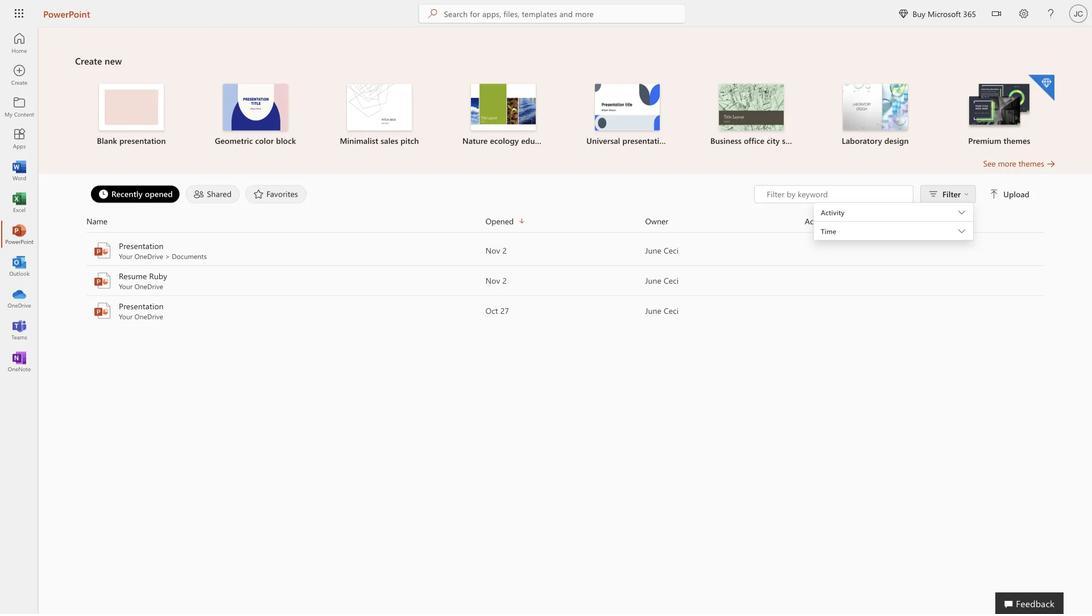 Task type: locate. For each thing, give the bounding box(es) containing it.
pitch
[[401, 135, 419, 146]]

1 vertical spatial june
[[645, 275, 662, 286]]

geometric color block element
[[200, 84, 311, 147]]

onedrive inside presentation your onedrive
[[135, 312, 163, 321]]

june for presentation your onedrive > documents
[[645, 245, 662, 256]]

powerpoint image inside name resume ruby cell
[[93, 272, 112, 290]]

0 vertical spatial nov 2
[[486, 245, 507, 256]]

new
[[105, 55, 122, 67]]

Search box. Suggestions appear as you type. search field
[[444, 5, 685, 23]]

your
[[119, 252, 133, 261], [119, 282, 133, 291], [119, 312, 133, 321]]

1 vertical spatial your
[[119, 282, 133, 291]]

0 vertical spatial onedrive
[[135, 252, 163, 261]]

geometric
[[215, 135, 253, 146]]

2 june from the top
[[645, 275, 662, 286]]

blank presentation
[[97, 135, 166, 146]]

powerpoint image left presentation your onedrive on the left of the page
[[93, 302, 112, 320]]

0 vertical spatial 2
[[503, 245, 507, 256]]

2 vertical spatial onedrive
[[135, 312, 163, 321]]

2 presentation from the left
[[623, 135, 669, 146]]

nov up oct
[[486, 275, 500, 286]]

recently opened element
[[90, 185, 180, 203]]

activity up time
[[805, 216, 831, 226]]

1 vertical spatial themes
[[1019, 158, 1045, 169]]

1 vertical spatial presentation
[[119, 301, 164, 312]]

powerpoint image
[[93, 242, 112, 260], [93, 272, 112, 290], [93, 302, 112, 320]]

0 vertical spatial ceci
[[664, 245, 679, 256]]

presentation for universal presentation
[[623, 135, 669, 146]]

1 presentation from the left
[[119, 135, 166, 146]]

2 vertical spatial powerpoint image
[[93, 302, 112, 320]]

2 name presentation cell from the top
[[86, 301, 486, 321]]

1 name presentation cell from the top
[[86, 240, 486, 261]]

presentation
[[119, 241, 164, 251], [119, 301, 164, 312]]

your for nov 2
[[119, 252, 133, 261]]

3 powerpoint image from the top
[[93, 302, 112, 320]]

nov
[[486, 245, 500, 256], [486, 275, 500, 286]]

tab list containing recently opened
[[88, 185, 754, 203]]

1 vertical spatial 2
[[503, 275, 507, 286]]

1 june from the top
[[645, 245, 662, 256]]

powerpoint image left resume
[[93, 272, 112, 290]]

your inside presentation your onedrive
[[119, 312, 133, 321]]

your up resume
[[119, 252, 133, 261]]

1 ceci from the top
[[664, 245, 679, 256]]

your inside presentation your onedrive > documents
[[119, 252, 133, 261]]

nature ecology education photo presentation element
[[448, 84, 559, 147]]

1 powerpoint image from the top
[[93, 242, 112, 260]]

list
[[75, 74, 1056, 158]]

powerpoint image
[[14, 229, 25, 240]]

buy
[[913, 8, 926, 19]]

0 vertical spatial presentation
[[119, 241, 164, 251]]

laboratory
[[842, 135, 882, 146]]

june ceci for presentation your onedrive
[[645, 306, 679, 316]]

3 ceci from the top
[[664, 306, 679, 316]]

powerpoint banner
[[0, 0, 1092, 29]]

0 vertical spatial june ceci
[[645, 245, 679, 256]]

3 june ceci from the top
[[645, 306, 679, 316]]

filter 
[[943, 189, 969, 199]]

geometric color block image
[[223, 84, 288, 131]]

nov down opened
[[486, 245, 500, 256]]

premium themes image
[[967, 84, 1032, 130]]

2 vertical spatial june
[[645, 306, 662, 316]]

1 vertical spatial powerpoint image
[[93, 272, 112, 290]]

presentation right blank
[[119, 135, 166, 146]]

menu
[[814, 203, 974, 203]]

microsoft
[[928, 8, 961, 19]]

recently opened tab
[[88, 185, 183, 203]]

2 2 from the top
[[503, 275, 507, 286]]

2 down opened
[[503, 245, 507, 256]]

2 onedrive from the top
[[135, 282, 163, 291]]

time
[[821, 227, 837, 236]]

name presentation cell down name resume ruby cell
[[86, 301, 486, 321]]

themes
[[1004, 135, 1031, 146], [1019, 158, 1045, 169]]

1 horizontal spatial presentation
[[623, 135, 669, 146]]

minimalist sales pitch element
[[324, 84, 435, 147]]

row containing name
[[86, 215, 1045, 233]]

2 nov from the top
[[486, 275, 500, 286]]

minimalist sales pitch image
[[347, 84, 412, 131]]

1 vertical spatial nov 2
[[486, 275, 507, 286]]

1 presentation from the top
[[119, 241, 164, 251]]

2 ceci from the top
[[664, 275, 679, 286]]

0 vertical spatial name presentation cell
[[86, 240, 486, 261]]

2 vertical spatial ceci
[[664, 306, 679, 316]]

0 vertical spatial themes
[[1004, 135, 1031, 146]]

 button
[[983, 0, 1010, 29]]

2 vertical spatial your
[[119, 312, 133, 321]]

presentation up resume
[[119, 241, 164, 251]]

name presentation cell
[[86, 240, 486, 261], [86, 301, 486, 321]]

presentation for blank presentation
[[119, 135, 166, 146]]

Filter by keyword text field
[[766, 189, 908, 200]]

resume
[[119, 271, 147, 281]]

onedrive
[[135, 252, 163, 261], [135, 282, 163, 291], [135, 312, 163, 321]]

0 vertical spatial your
[[119, 252, 133, 261]]


[[964, 192, 969, 197]]

owner button
[[645, 215, 805, 228]]

1 your from the top
[[119, 252, 133, 261]]

27
[[501, 306, 509, 316]]

themes right more
[[1019, 158, 1045, 169]]

3 june from the top
[[645, 306, 662, 316]]

oct 27
[[486, 306, 509, 316]]

1 onedrive from the top
[[135, 252, 163, 261]]

nov 2 down opened
[[486, 245, 507, 256]]

1 vertical spatial june ceci
[[645, 275, 679, 286]]

0 vertical spatial powerpoint image
[[93, 242, 112, 260]]

2 for presentation
[[503, 245, 507, 256]]

1 2 from the top
[[503, 245, 507, 256]]

june for resume ruby your onedrive
[[645, 275, 662, 286]]

onedrive for nov 2
[[135, 252, 163, 261]]

presentation inside presentation your onedrive > documents
[[119, 241, 164, 251]]

1 vertical spatial nov
[[486, 275, 500, 286]]

2 presentation from the top
[[119, 301, 164, 312]]

themes inside "element"
[[1004, 135, 1031, 146]]

june ceci
[[645, 245, 679, 256], [645, 275, 679, 286], [645, 306, 679, 316]]

activity down "filter by keyword" text box
[[821, 208, 845, 217]]

universal presentation image
[[595, 84, 660, 131]]

ceci for presentation your onedrive > documents
[[664, 245, 679, 256]]

presentation down resume ruby your onedrive on the top left of page
[[119, 301, 164, 312]]

presentation your onedrive
[[119, 301, 164, 321]]

1 june ceci from the top
[[645, 245, 679, 256]]

themes up the see more themes
[[1004, 135, 1031, 146]]

3 onedrive from the top
[[135, 312, 163, 321]]

3 your from the top
[[119, 312, 133, 321]]

2 up "27"
[[503, 275, 507, 286]]

powerpoint image down name
[[93, 242, 112, 260]]

2
[[503, 245, 507, 256], [503, 275, 507, 286]]

1 nov from the top
[[486, 245, 500, 256]]

nov for resume ruby
[[486, 275, 500, 286]]

your down resume ruby your onedrive on the top left of page
[[119, 312, 133, 321]]

2 your from the top
[[119, 282, 133, 291]]

 buy microsoft 365
[[899, 8, 976, 19]]

ceci for resume ruby your onedrive
[[664, 275, 679, 286]]

nov 2
[[486, 245, 507, 256], [486, 275, 507, 286]]

see
[[984, 158, 996, 169]]

universal presentation
[[587, 135, 669, 146]]

1 nov 2 from the top
[[486, 245, 507, 256]]

tab list
[[88, 185, 754, 203]]

nov 2 for presentation
[[486, 245, 507, 256]]

nature ecology education photo presentation image
[[471, 84, 536, 131]]

1 vertical spatial name presentation cell
[[86, 301, 486, 321]]

sales
[[381, 135, 398, 146]]

0 vertical spatial nov
[[486, 245, 500, 256]]

navigation
[[0, 27, 39, 378]]

2 for resume ruby
[[503, 275, 507, 286]]

your for oct 27
[[119, 312, 133, 321]]

list containing blank presentation
[[75, 74, 1056, 158]]

june
[[645, 245, 662, 256], [645, 275, 662, 286], [645, 306, 662, 316]]

onedrive for oct 27
[[135, 312, 163, 321]]

name resume ruby cell
[[86, 271, 486, 291]]

name presentation cell down name "button"
[[86, 240, 486, 261]]

feedback button
[[996, 593, 1064, 614]]

filter
[[943, 189, 961, 199]]

1 vertical spatial onedrive
[[135, 282, 163, 291]]

ceci
[[664, 245, 679, 256], [664, 275, 679, 286], [664, 306, 679, 316]]

excel image
[[14, 197, 25, 208]]

1 vertical spatial ceci
[[664, 275, 679, 286]]

2 nov 2 from the top
[[486, 275, 507, 286]]

onedrive down ruby
[[135, 282, 163, 291]]

None search field
[[419, 5, 685, 23]]

presentation
[[119, 135, 166, 146], [623, 135, 669, 146]]

premium templates diamond image
[[1029, 75, 1055, 101]]

powerpoint
[[43, 7, 90, 20]]

design
[[885, 135, 909, 146]]

menu inside "displaying 3 out of 6 files." status
[[814, 203, 974, 203]]

your down resume
[[119, 282, 133, 291]]

recently
[[112, 189, 143, 199]]

word image
[[14, 165, 25, 176]]

2 powerpoint image from the top
[[93, 272, 112, 290]]

2 june ceci from the top
[[645, 275, 679, 286]]

activity
[[821, 208, 845, 217], [805, 216, 831, 226]]

list inside create new main content
[[75, 74, 1056, 158]]

business office city sketch presentation background (widescreen) image
[[719, 84, 784, 131]]

opened
[[486, 216, 514, 226]]

0 vertical spatial june
[[645, 245, 662, 256]]

june for presentation your onedrive
[[645, 306, 662, 316]]

0 horizontal spatial presentation
[[119, 135, 166, 146]]

june ceci for presentation your onedrive > documents
[[645, 245, 679, 256]]

laboratory design element
[[820, 84, 931, 147]]

row inside create new main content
[[86, 215, 1045, 233]]

row
[[86, 215, 1045, 233]]

nov 2 up oct 27
[[486, 275, 507, 286]]

business office city sketch presentation background (widescreen) element
[[696, 84, 807, 147]]

laboratory design image
[[843, 84, 908, 131]]

presentation your onedrive > documents
[[119, 241, 207, 261]]

onedrive inside presentation your onedrive > documents
[[135, 252, 163, 261]]

onedrive left >
[[135, 252, 163, 261]]

2 vertical spatial june ceci
[[645, 306, 679, 316]]

onedrive down resume ruby your onedrive on the top left of page
[[135, 312, 163, 321]]

presentation down universal presentation image
[[623, 135, 669, 146]]

geometric color block
[[215, 135, 296, 146]]



Task type: describe. For each thing, give the bounding box(es) containing it.
blank presentation element
[[76, 84, 187, 147]]

block
[[276, 135, 296, 146]]

color
[[255, 135, 274, 146]]

june ceci for resume ruby your onedrive
[[645, 275, 679, 286]]

shared element
[[186, 185, 240, 203]]

powerpoint image for presentation your onedrive
[[93, 302, 112, 320]]

recently opened
[[112, 189, 173, 199]]

your inside resume ruby your onedrive
[[119, 282, 133, 291]]

laboratory design
[[842, 135, 909, 146]]

more
[[998, 158, 1017, 169]]

create new
[[75, 55, 122, 67]]

powerpoint image for resume ruby your onedrive
[[93, 272, 112, 290]]

 upload
[[990, 189, 1030, 199]]

themes inside button
[[1019, 158, 1045, 169]]

feedback
[[1016, 597, 1055, 610]]

blank
[[97, 135, 117, 146]]

ruby
[[149, 271, 167, 281]]

favorites tab
[[243, 185, 310, 203]]

minimalist
[[340, 135, 378, 146]]


[[992, 9, 1001, 18]]

resume ruby your onedrive
[[119, 271, 167, 291]]

universal
[[587, 135, 620, 146]]

jc button
[[1065, 0, 1092, 27]]

onedrive image
[[14, 292, 25, 304]]

upload
[[1004, 189, 1030, 199]]

teams image
[[14, 324, 25, 336]]

shared
[[207, 189, 232, 199]]


[[899, 9, 908, 18]]

powerpoint image for presentation your onedrive > documents
[[93, 242, 112, 260]]

apps image
[[14, 133, 25, 145]]

premium
[[969, 135, 1002, 146]]

name
[[86, 216, 108, 226]]

documents
[[172, 252, 207, 261]]

home image
[[14, 38, 25, 49]]

nov 2 for resume ruby
[[486, 275, 507, 286]]

see more themes
[[984, 158, 1045, 169]]

see more themes button
[[984, 158, 1056, 169]]

onenote image
[[14, 356, 25, 368]]

opened
[[145, 189, 173, 199]]

universal presentation element
[[572, 84, 683, 147]]

create image
[[14, 69, 25, 81]]

create
[[75, 55, 102, 67]]

>
[[165, 252, 170, 261]]

presentation for nov 2
[[119, 241, 164, 251]]

jc
[[1074, 9, 1083, 18]]

opened button
[[486, 215, 645, 228]]

my content image
[[14, 101, 25, 113]]

displaying 3 out of 6 files. status
[[754, 185, 1032, 243]]

nov for presentation
[[486, 245, 500, 256]]

onedrive inside resume ruby your onedrive
[[135, 282, 163, 291]]

tab list inside create new main content
[[88, 185, 754, 203]]

premium themes
[[969, 135, 1031, 146]]

shared tab
[[183, 185, 243, 203]]


[[990, 190, 999, 199]]

365
[[963, 8, 976, 19]]

oct
[[486, 306, 498, 316]]

ceci for presentation your onedrive
[[664, 306, 679, 316]]

name presentation cell for oct 27
[[86, 301, 486, 321]]

minimalist sales pitch
[[340, 135, 419, 146]]

name button
[[86, 215, 486, 228]]

activity, column 4 of 4 column header
[[805, 215, 1045, 228]]

premium themes element
[[944, 75, 1055, 147]]

activity inside "displaying 3 out of 6 files." status
[[821, 208, 845, 217]]

name presentation cell for nov 2
[[86, 240, 486, 261]]

create new main content
[[39, 27, 1092, 326]]

presentation for oct 27
[[119, 301, 164, 312]]

activity inside column header
[[805, 216, 831, 226]]

owner
[[645, 216, 669, 226]]

favorites element
[[245, 185, 307, 203]]

favorites
[[267, 189, 298, 199]]

outlook image
[[14, 261, 25, 272]]



Task type: vqa. For each thing, say whether or not it's contained in the screenshot.
Sales receipt (simple design worksheet) list item
no



